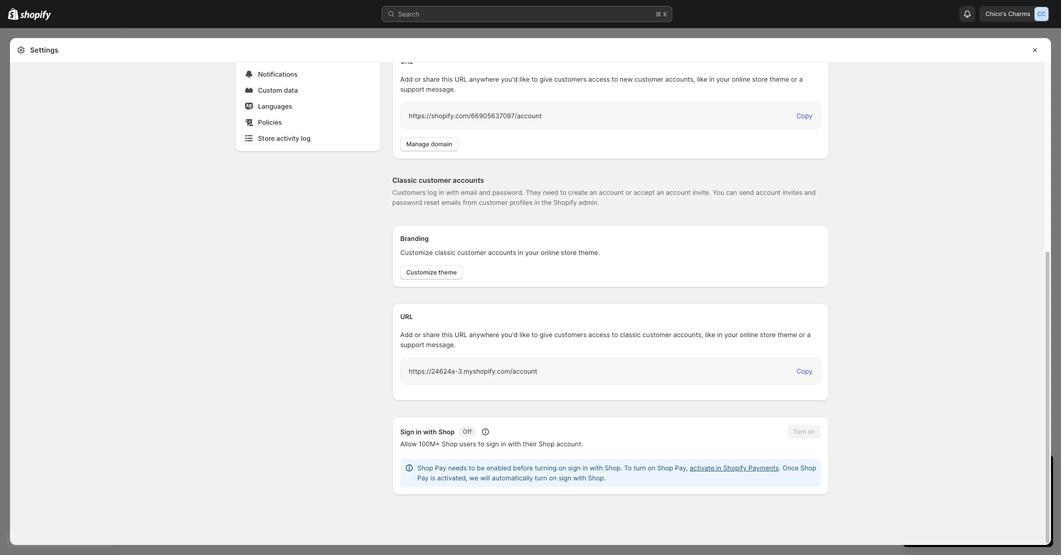 Task type: locate. For each thing, give the bounding box(es) containing it.
0 vertical spatial shop.
[[605, 464, 622, 472]]

share inside add or share this url anywhere you'd like to give customers access to new customer accounts, like in your online store theme or a support message.
[[423, 75, 440, 83]]

email
[[461, 188, 477, 196]]

you'd
[[501, 75, 518, 83], [501, 331, 518, 339]]

search
[[398, 10, 420, 18]]

anywhere
[[469, 75, 499, 83], [469, 331, 499, 339]]

shop. down shop pay needs to be enabled before turning on sign in with shop. to turn on shop pay, activate in shopify payments
[[588, 474, 606, 482]]

support inside the add or share this url anywhere you'd like to give customers access to classic customer accounts, like in your online store theme or a support message.
[[400, 341, 424, 349]]

manage domain
[[406, 140, 452, 148]]

chico's
[[986, 10, 1007, 18]]

on down turning
[[549, 474, 557, 482]]

100m+
[[419, 440, 440, 448]]

like
[[520, 75, 530, 83], [697, 75, 708, 83], [520, 331, 530, 339], [705, 331, 715, 339]]

sign
[[486, 440, 499, 448], [568, 464, 581, 472], [559, 474, 571, 482]]

shopify image
[[20, 10, 51, 20]]

1 horizontal spatial shopify
[[723, 464, 747, 472]]

support for add or share this url anywhere you'd like to give customers access to new customer accounts, like in your online store theme or a support message.
[[400, 85, 424, 93]]

activate in shopify payments link
[[690, 464, 779, 472]]

1 horizontal spatial classic
[[620, 331, 641, 339]]

1 horizontal spatial on
[[559, 464, 566, 472]]

customers
[[554, 75, 587, 83], [554, 331, 587, 339]]

a inside the add or share this url anywhere you'd like to give customers access to classic customer accounts, like in your online store theme or a support message.
[[807, 331, 811, 339]]

1 vertical spatial you'd
[[501, 331, 518, 339]]

give for https://24624a-3.myshopify.com/account
[[540, 331, 553, 339]]

shop inside . once shop pay is activated, we will automatically turn on sign with shop.
[[801, 464, 816, 472]]

1 horizontal spatial and
[[804, 188, 816, 196]]

and right 'email' at the left of the page
[[479, 188, 491, 196]]

access inside the add or share this url anywhere you'd like to give customers access to classic customer accounts, like in your online store theme or a support message.
[[589, 331, 610, 339]]

2 vertical spatial sign
[[559, 474, 571, 482]]

1 account from the left
[[599, 188, 624, 196]]

0 vertical spatial access
[[589, 75, 610, 83]]

activate
[[690, 464, 714, 472]]

0 vertical spatial log
[[301, 134, 311, 142]]

1 and from the left
[[479, 188, 491, 196]]

on right to
[[648, 464, 656, 472]]

before
[[513, 464, 533, 472]]

1 horizontal spatial log
[[428, 188, 437, 196]]

in
[[709, 75, 715, 83], [439, 188, 444, 196], [534, 198, 540, 206], [518, 249, 524, 257], [717, 331, 723, 339], [416, 428, 422, 436], [501, 440, 506, 448], [583, 464, 588, 472], [716, 464, 722, 472]]

1 vertical spatial copy
[[797, 367, 813, 375]]

2 anywhere from the top
[[469, 331, 499, 339]]

url
[[400, 57, 413, 65], [455, 75, 467, 83], [400, 313, 413, 321], [455, 331, 467, 339]]

this inside the add or share this url anywhere you'd like to give customers access to classic customer accounts, like in your online store theme or a support message.
[[442, 331, 453, 339]]

1 vertical spatial message.
[[426, 341, 456, 349]]

0 horizontal spatial pay
[[417, 474, 429, 482]]

can
[[726, 188, 737, 196]]

2 customers from the top
[[554, 331, 587, 339]]

shop.
[[605, 464, 622, 472], [588, 474, 606, 482]]

log down the policies link
[[301, 134, 311, 142]]

0 vertical spatial accounts
[[453, 176, 484, 184]]

1 vertical spatial accounts,
[[673, 331, 703, 339]]

0 vertical spatial classic
[[435, 249, 456, 257]]

add
[[400, 75, 413, 83], [400, 331, 413, 339]]

https://shopify.com/66905637097/account
[[409, 112, 542, 120]]

log up reset
[[428, 188, 437, 196]]

to inside classic customer accounts customers log in with email and password. they need to create an account or accept an account invite. you can send account invites and password reset emails from customer profiles in the shopify admin.
[[560, 188, 567, 196]]

online inside the add or share this url anywhere you'd like to give customers access to classic customer accounts, like in your online store theme or a support message.
[[740, 331, 758, 339]]

0 vertical spatial shopify
[[554, 198, 577, 206]]

this up https://shopify.com/66905637097/account
[[442, 75, 453, 83]]

0 horizontal spatial and
[[479, 188, 491, 196]]

⌘ k
[[656, 10, 668, 18]]

online
[[732, 75, 750, 83], [541, 249, 559, 257], [740, 331, 758, 339]]

give inside the add or share this url anywhere you'd like to give customers access to classic customer accounts, like in your online store theme or a support message.
[[540, 331, 553, 339]]

emails
[[442, 198, 461, 206]]

turn
[[634, 464, 646, 472], [535, 474, 547, 482]]

1 vertical spatial shop.
[[588, 474, 606, 482]]

accounts, inside add or share this url anywhere you'd like to give customers access to new customer accounts, like in your online store theme or a support message.
[[665, 75, 695, 83]]

give
[[540, 75, 553, 83], [540, 331, 553, 339]]

3 account from the left
[[756, 188, 781, 196]]

2 horizontal spatial account
[[756, 188, 781, 196]]

1 vertical spatial customers
[[554, 331, 587, 339]]

copy for add or share this url anywhere you'd like to give customers access to new customer accounts, like in your online store theme or a support message.
[[797, 112, 813, 120]]

customize theme link
[[400, 266, 463, 280]]

2 add from the top
[[400, 331, 413, 339]]

0 vertical spatial support
[[400, 85, 424, 93]]

message. inside the add or share this url anywhere you'd like to give customers access to classic customer accounts, like in your online store theme or a support message.
[[426, 341, 456, 349]]

1 horizontal spatial pay
[[435, 464, 446, 472]]

this up https://24624a-
[[442, 331, 453, 339]]

customers inside add or share this url anywhere you'd like to give customers access to new customer accounts, like in your online store theme or a support message.
[[554, 75, 587, 83]]

shop. left to
[[605, 464, 622, 472]]

your inside the add or share this url anywhere you'd like to give customers access to classic customer accounts, like in your online store theme or a support message.
[[725, 331, 738, 339]]

account right send
[[756, 188, 781, 196]]

theme inside add or share this url anywhere you'd like to give customers access to new customer accounts, like in your online store theme or a support message.
[[770, 75, 789, 83]]

1 add from the top
[[400, 75, 413, 83]]

a for add or share this url anywhere you'd like to give customers access to new customer accounts, like in your online store theme or a support message.
[[799, 75, 803, 83]]

store activity log
[[258, 134, 311, 142]]

1 vertical spatial store
[[561, 249, 577, 257]]

theme for add or share this url anywhere you'd like to give customers access to new customer accounts, like in your online store theme or a support message.
[[770, 75, 789, 83]]

2 access from the top
[[589, 331, 610, 339]]

access inside add or share this url anywhere you'd like to give customers access to new customer accounts, like in your online store theme or a support message.
[[589, 75, 610, 83]]

store inside the add or share this url anywhere you'd like to give customers access to classic customer accounts, like in your online store theme or a support message.
[[760, 331, 776, 339]]

anywhere up https://24624a-3.myshopify.com/account
[[469, 331, 499, 339]]

and right invites
[[804, 188, 816, 196]]

theme
[[770, 75, 789, 83], [439, 269, 457, 276], [778, 331, 797, 339]]

theme inside the add or share this url anywhere you'd like to give customers access to classic customer accounts, like in your online store theme or a support message.
[[778, 331, 797, 339]]

1 vertical spatial give
[[540, 331, 553, 339]]

0 horizontal spatial classic
[[435, 249, 456, 257]]

anywhere up https://shopify.com/66905637097/account
[[469, 75, 499, 83]]

add inside the add or share this url anywhere you'd like to give customers access to classic customer accounts, like in your online store theme or a support message.
[[400, 331, 413, 339]]

1 vertical spatial support
[[400, 341, 424, 349]]

log inside classic customer accounts customers log in with email and password. they need to create an account or accept an account invite. you can send account invites and password reset emails from customer profiles in the shopify admin.
[[428, 188, 437, 196]]

2 vertical spatial store
[[760, 331, 776, 339]]

account left invite.
[[666, 188, 691, 196]]

0 vertical spatial share
[[423, 75, 440, 83]]

enabled
[[487, 464, 511, 472]]

1 vertical spatial online
[[541, 249, 559, 257]]

an
[[590, 188, 597, 196], [657, 188, 664, 196]]

1 horizontal spatial account
[[666, 188, 691, 196]]

copy for add or share this url anywhere you'd like to give customers access to classic customer accounts, like in your online store theme or a support message.
[[797, 367, 813, 375]]

store inside add or share this url anywhere you'd like to give customers access to new customer accounts, like in your online store theme or a support message.
[[752, 75, 768, 83]]

1 vertical spatial your
[[525, 249, 539, 257]]

you'd up 3.myshopify.com/account
[[501, 331, 518, 339]]

1 vertical spatial this
[[442, 331, 453, 339]]

customers inside the add or share this url anywhere you'd like to give customers access to classic customer accounts, like in your online store theme or a support message.
[[554, 331, 587, 339]]

1 vertical spatial turn
[[535, 474, 547, 482]]

0 horizontal spatial shopify
[[554, 198, 577, 206]]

0 vertical spatial store
[[752, 75, 768, 83]]

0 vertical spatial you'd
[[501, 75, 518, 83]]

shopify left payments
[[723, 464, 747, 472]]

1 vertical spatial classic
[[620, 331, 641, 339]]

a inside add or share this url anywhere you'd like to give customers access to new customer accounts, like in your online store theme or a support message.
[[799, 75, 803, 83]]

with inside . once shop pay is activated, we will automatically turn on sign with shop.
[[573, 474, 586, 482]]

0 vertical spatial your
[[717, 75, 730, 83]]

1 copy button from the top
[[791, 107, 819, 124]]

this for add or share this url anywhere you'd like to give customers access to classic customer accounts, like in your online store theme or a support message.
[[442, 331, 453, 339]]

support inside add or share this url anywhere you'd like to give customers access to new customer accounts, like in your online store theme or a support message.
[[400, 85, 424, 93]]

accounts, inside the add or share this url anywhere you'd like to give customers access to classic customer accounts, like in your online store theme or a support message.
[[673, 331, 703, 339]]

dialog
[[1055, 38, 1061, 545]]

status
[[400, 459, 821, 487]]

2 vertical spatial your
[[725, 331, 738, 339]]

online for new
[[732, 75, 750, 83]]

an right accept
[[657, 188, 664, 196]]

0 horizontal spatial log
[[301, 134, 311, 142]]

a
[[799, 75, 803, 83], [807, 331, 811, 339]]

add inside add or share this url anywhere you'd like to give customers access to new customer accounts, like in your online store theme or a support message.
[[400, 75, 413, 83]]

notifications link
[[242, 67, 374, 81]]

message. up https://shopify.com/66905637097/account
[[426, 85, 456, 93]]

with
[[446, 188, 459, 196], [423, 428, 437, 436], [508, 440, 521, 448], [590, 464, 603, 472], [573, 474, 586, 482]]

1 this from the top
[[442, 75, 453, 83]]

1 horizontal spatial an
[[657, 188, 664, 196]]

0 horizontal spatial accounts
[[453, 176, 484, 184]]

https://24624a-
[[409, 367, 458, 375]]

data
[[284, 86, 298, 94]]

1 message. from the top
[[426, 85, 456, 93]]

pay inside . once shop pay is activated, we will automatically turn on sign with shop.
[[417, 474, 429, 482]]

sign in with shop
[[400, 428, 455, 436]]

chico's charms image
[[1035, 7, 1049, 21]]

shopify down create
[[554, 198, 577, 206]]

branding
[[400, 235, 429, 243]]

status containing shop pay needs to be enabled before turning on sign in with shop. to turn on shop pay,
[[400, 459, 821, 487]]

anywhere inside add or share this url anywhere you'd like to give customers access to new customer accounts, like in your online store theme or a support message.
[[469, 75, 499, 83]]

access
[[589, 75, 610, 83], [589, 331, 610, 339]]

1 vertical spatial customize
[[406, 269, 437, 276]]

0 vertical spatial anywhere
[[469, 75, 499, 83]]

you'd inside add or share this url anywhere you'd like to give customers access to new customer accounts, like in your online store theme or a support message.
[[501, 75, 518, 83]]

give for https://shopify.com/66905637097/account
[[540, 75, 553, 83]]

customize for customize theme
[[406, 269, 437, 276]]

1 vertical spatial copy button
[[791, 363, 819, 380]]

0 vertical spatial turn
[[634, 464, 646, 472]]

2 support from the top
[[400, 341, 424, 349]]

1 vertical spatial add
[[400, 331, 413, 339]]

0 vertical spatial add
[[400, 75, 413, 83]]

2 give from the top
[[540, 331, 553, 339]]

0 vertical spatial pay
[[435, 464, 446, 472]]

be
[[477, 464, 485, 472]]

with inside classic customer accounts customers log in with email and password. they need to create an account or accept an account invite. you can send account invites and password reset emails from customer profiles in the shopify admin.
[[446, 188, 459, 196]]

0 vertical spatial theme
[[770, 75, 789, 83]]

message. for https://24624a-3.myshopify.com/account
[[426, 341, 456, 349]]

chico's charms
[[986, 10, 1031, 18]]

1 you'd from the top
[[501, 75, 518, 83]]

customize classic customer accounts in your online store theme.
[[400, 249, 600, 257]]

2 share from the top
[[423, 331, 440, 339]]

accept
[[634, 188, 655, 196]]

0 vertical spatial copy
[[797, 112, 813, 120]]

1 vertical spatial log
[[428, 188, 437, 196]]

your inside add or share this url anywhere you'd like to give customers access to new customer accounts, like in your online store theme or a support message.
[[717, 75, 730, 83]]

pay
[[435, 464, 446, 472], [417, 474, 429, 482]]

1 vertical spatial anywhere
[[469, 331, 499, 339]]

or inside classic customer accounts customers log in with email and password. they need to create an account or accept an account invite. you can send account invites and password reset emails from customer profiles in the shopify admin.
[[626, 188, 632, 196]]

0 horizontal spatial a
[[799, 75, 803, 83]]

2 vertical spatial online
[[740, 331, 758, 339]]

1 vertical spatial share
[[423, 331, 440, 339]]

1 horizontal spatial turn
[[634, 464, 646, 472]]

0 horizontal spatial turn
[[535, 474, 547, 482]]

customer
[[635, 75, 664, 83], [419, 176, 451, 184], [479, 198, 508, 206], [457, 249, 486, 257], [643, 331, 672, 339]]

0 vertical spatial accounts,
[[665, 75, 695, 83]]

shop up the is
[[417, 464, 433, 472]]

your trial just started element
[[903, 481, 1053, 547]]

customer inside the add or share this url anywhere you'd like to give customers access to classic customer accounts, like in your online store theme or a support message.
[[643, 331, 672, 339]]

on
[[559, 464, 566, 472], [648, 464, 656, 472], [549, 474, 557, 482]]

with down shop pay needs to be enabled before turning on sign in with shop. to turn on shop pay, activate in shopify payments
[[573, 474, 586, 482]]

1 vertical spatial shopify
[[723, 464, 747, 472]]

2 copy from the top
[[797, 367, 813, 375]]

from
[[463, 198, 477, 206]]

0 vertical spatial a
[[799, 75, 803, 83]]

in inside add or share this url anywhere you'd like to give customers access to new customer accounts, like in your online store theme or a support message.
[[709, 75, 715, 83]]

domain
[[431, 140, 452, 148]]

your for classic
[[725, 331, 738, 339]]

online inside add or share this url anywhere you'd like to give customers access to new customer accounts, like in your online store theme or a support message.
[[732, 75, 750, 83]]

a for add or share this url anywhere you'd like to give customers access to classic customer accounts, like in your online store theme or a support message.
[[807, 331, 811, 339]]

2 you'd from the top
[[501, 331, 518, 339]]

new
[[620, 75, 633, 83]]

on right turning
[[559, 464, 566, 472]]

message. inside add or share this url anywhere you'd like to give customers access to new customer accounts, like in your online store theme or a support message.
[[426, 85, 456, 93]]

0 vertical spatial message.
[[426, 85, 456, 93]]

access for new
[[589, 75, 610, 83]]

turn right to
[[634, 464, 646, 472]]

anywhere inside the add or share this url anywhere you'd like to give customers access to classic customer accounts, like in your online store theme or a support message.
[[469, 331, 499, 339]]

1 customers from the top
[[554, 75, 587, 83]]

1 share from the top
[[423, 75, 440, 83]]

shopify inside classic customer accounts customers log in with email and password. they need to create an account or accept an account invite. you can send account invites and password reset emails from customer profiles in the shopify admin.
[[554, 198, 577, 206]]

0 vertical spatial sign
[[486, 440, 499, 448]]

0 vertical spatial customers
[[554, 75, 587, 83]]

turn down turning
[[535, 474, 547, 482]]

0 vertical spatial customize
[[400, 249, 433, 257]]

give inside add or share this url anywhere you'd like to give customers access to new customer accounts, like in your online store theme or a support message.
[[540, 75, 553, 83]]

1 support from the top
[[400, 85, 424, 93]]

2 this from the top
[[442, 331, 453, 339]]

you'd for https://24624a-3.myshopify.com/account
[[501, 331, 518, 339]]

policies
[[258, 118, 282, 126]]

.
[[779, 464, 781, 472]]

0 vertical spatial this
[[442, 75, 453, 83]]

copy
[[797, 112, 813, 120], [797, 367, 813, 375]]

0 vertical spatial online
[[732, 75, 750, 83]]

1 give from the top
[[540, 75, 553, 83]]

or
[[415, 75, 421, 83], [791, 75, 797, 83], [626, 188, 632, 196], [415, 331, 421, 339], [799, 331, 805, 339]]

copy button
[[791, 107, 819, 124], [791, 363, 819, 380]]

you'd inside the add or share this url anywhere you'd like to give customers access to classic customer accounts, like in your online store theme or a support message.
[[501, 331, 518, 339]]

customers for https://24624a-3.myshopify.com/account
[[554, 331, 587, 339]]

you
[[713, 188, 724, 196]]

an up admin.
[[590, 188, 597, 196]]

0 vertical spatial copy button
[[791, 107, 819, 124]]

support for add or share this url anywhere you'd like to give customers access to classic customer accounts, like in your online store theme or a support message.
[[400, 341, 424, 349]]

classic
[[435, 249, 456, 257], [620, 331, 641, 339]]

you'd up https://shopify.com/66905637097/account
[[501, 75, 518, 83]]

customize
[[400, 249, 433, 257], [406, 269, 437, 276]]

1 vertical spatial access
[[589, 331, 610, 339]]

0 horizontal spatial account
[[599, 188, 624, 196]]

manage domain link
[[400, 137, 458, 151]]

1 vertical spatial theme
[[439, 269, 457, 276]]

shop
[[439, 428, 455, 436], [442, 440, 458, 448], [539, 440, 555, 448], [417, 464, 433, 472], [657, 464, 673, 472], [801, 464, 816, 472]]

1 anywhere from the top
[[469, 75, 499, 83]]

0 vertical spatial give
[[540, 75, 553, 83]]

accounts, for classic
[[673, 331, 703, 339]]

account up admin.
[[599, 188, 624, 196]]

shop right once
[[801, 464, 816, 472]]

anywhere for https://shopify.com/66905637097/account
[[469, 75, 499, 83]]

this inside add or share this url anywhere you'd like to give customers access to new customer accounts, like in your online store theme or a support message.
[[442, 75, 453, 83]]

shopify
[[554, 198, 577, 206], [723, 464, 747, 472]]

share inside the add or share this url anywhere you'd like to give customers access to classic customer accounts, like in your online store theme or a support message.
[[423, 331, 440, 339]]

1 vertical spatial pay
[[417, 474, 429, 482]]

0 horizontal spatial an
[[590, 188, 597, 196]]

1 vertical spatial sign
[[568, 464, 581, 472]]

2 message. from the top
[[426, 341, 456, 349]]

share
[[423, 75, 440, 83], [423, 331, 440, 339]]

1 horizontal spatial a
[[807, 331, 811, 339]]

2 vertical spatial theme
[[778, 331, 797, 339]]

message. up https://24624a-
[[426, 341, 456, 349]]

pay up the is
[[435, 464, 446, 472]]

1 copy from the top
[[797, 112, 813, 120]]

2 an from the left
[[657, 188, 664, 196]]

with up emails
[[446, 188, 459, 196]]

0 horizontal spatial on
[[549, 474, 557, 482]]

2 copy button from the top
[[791, 363, 819, 380]]

store activity log link
[[242, 131, 374, 145]]

pay left the is
[[417, 474, 429, 482]]

1 vertical spatial a
[[807, 331, 811, 339]]

theme for add or share this url anywhere you'd like to give customers access to classic customer accounts, like in your online store theme or a support message.
[[778, 331, 797, 339]]

1 vertical spatial accounts
[[488, 249, 516, 257]]

1 access from the top
[[589, 75, 610, 83]]



Task type: describe. For each thing, give the bounding box(es) containing it.
theme.
[[579, 249, 600, 257]]

turn inside . once shop pay is activated, we will automatically turn on sign with shop.
[[535, 474, 547, 482]]

sign
[[400, 428, 414, 436]]

turning
[[535, 464, 557, 472]]

allow 100m+ shop users to sign in with their shop account.
[[400, 440, 583, 448]]

the
[[542, 198, 552, 206]]

custom data
[[258, 86, 298, 94]]

off
[[463, 428, 472, 435]]

password.
[[492, 188, 524, 196]]

status inside "settings" dialog
[[400, 459, 821, 487]]

manage
[[406, 140, 429, 148]]

store for classic
[[760, 331, 776, 339]]

need
[[543, 188, 559, 196]]

with left to
[[590, 464, 603, 472]]

activated,
[[437, 474, 468, 482]]

to
[[624, 464, 632, 472]]

payments
[[749, 464, 779, 472]]

languages
[[258, 102, 292, 110]]

3.myshopify.com/account
[[458, 367, 537, 375]]

customize for customize classic customer accounts in your online store theme.
[[400, 249, 433, 257]]

store
[[258, 134, 275, 142]]

url inside add or share this url anywhere you'd like to give customers access to new customer accounts, like in your online store theme or a support message.
[[455, 75, 467, 83]]

customer inside add or share this url anywhere you'd like to give customers access to new customer accounts, like in your online store theme or a support message.
[[635, 75, 664, 83]]

copy button for add or share this url anywhere you'd like to give customers access to new customer accounts, like in your online store theme or a support message.
[[791, 107, 819, 124]]

in inside the add or share this url anywhere you'd like to give customers access to classic customer accounts, like in your online store theme or a support message.
[[717, 331, 723, 339]]

profiles
[[510, 198, 533, 206]]

2 account from the left
[[666, 188, 691, 196]]

online for classic
[[740, 331, 758, 339]]

2 and from the left
[[804, 188, 816, 196]]

shop right their
[[539, 440, 555, 448]]

add for add or share this url anywhere you'd like to give customers access to classic customer accounts, like in your online store theme or a support message.
[[400, 331, 413, 339]]

⌘
[[656, 10, 662, 18]]

automatically
[[492, 474, 533, 482]]

access for classic
[[589, 331, 610, 339]]

languages link
[[242, 99, 374, 113]]

accounts inside classic customer accounts customers log in with email and password. they need to create an account or accept an account invite. you can send account invites and password reset emails from customer profiles in the shopify admin.
[[453, 176, 484, 184]]

create
[[568, 188, 588, 196]]

https://24624a-3.myshopify.com/account
[[409, 367, 537, 375]]

anywhere for https://24624a-3.myshopify.com/account
[[469, 331, 499, 339]]

is
[[431, 474, 435, 482]]

reset
[[424, 198, 440, 206]]

shopify image
[[8, 8, 19, 20]]

. once shop pay is activated, we will automatically turn on sign with shop.
[[417, 464, 816, 482]]

2 horizontal spatial on
[[648, 464, 656, 472]]

needs
[[448, 464, 467, 472]]

classic
[[392, 176, 417, 184]]

will
[[480, 474, 490, 482]]

add or share this url anywhere you'd like to give customers access to classic customer accounts, like in your online store theme or a support message.
[[400, 331, 811, 349]]

k
[[663, 10, 668, 18]]

activity
[[276, 134, 299, 142]]

store for new
[[752, 75, 768, 83]]

shop. inside . once shop pay is activated, we will automatically turn on sign with shop.
[[588, 474, 606, 482]]

we
[[470, 474, 479, 482]]

you'd for https://shopify.com/66905637097/account
[[501, 75, 518, 83]]

classic customer accounts customers log in with email and password. they need to create an account or accept an account invite. you can send account invites and password reset emails from customer profiles in the shopify admin.
[[392, 176, 816, 206]]

sign inside . once shop pay is activated, we will automatically turn on sign with shop.
[[559, 474, 571, 482]]

accounts, for new
[[665, 75, 695, 83]]

customize theme
[[406, 269, 457, 276]]

your for new
[[717, 75, 730, 83]]

notifications
[[258, 70, 298, 78]]

share for add or share this url anywhere you'd like to give customers access to new customer accounts, like in your online store theme or a support message.
[[423, 75, 440, 83]]

settings
[[30, 46, 58, 54]]

classic inside the add or share this url anywhere you'd like to give customers access to classic customer accounts, like in your online store theme or a support message.
[[620, 331, 641, 339]]

account.
[[557, 440, 583, 448]]

shop left users
[[442, 440, 458, 448]]

share for add or share this url anywhere you'd like to give customers access to classic customer accounts, like in your online store theme or a support message.
[[423, 331, 440, 339]]

url inside the add or share this url anywhere you'd like to give customers access to classic customer accounts, like in your online store theme or a support message.
[[455, 331, 467, 339]]

policies link
[[242, 115, 374, 129]]

add for add or share this url anywhere you'd like to give customers access to new customer accounts, like in your online store theme or a support message.
[[400, 75, 413, 83]]

shop left off
[[439, 428, 455, 436]]

invites
[[783, 188, 803, 196]]

this for add or share this url anywhere you'd like to give customers access to new customer accounts, like in your online store theme or a support message.
[[442, 75, 453, 83]]

on inside . once shop pay is activated, we will automatically turn on sign with shop.
[[549, 474, 557, 482]]

custom data link
[[242, 83, 374, 97]]

they
[[526, 188, 541, 196]]

once
[[783, 464, 799, 472]]

1 an from the left
[[590, 188, 597, 196]]

shop pay needs to be enabled before turning on sign in with shop. to turn on shop pay, activate in shopify payments
[[417, 464, 779, 472]]

1 horizontal spatial accounts
[[488, 249, 516, 257]]

password
[[392, 198, 422, 206]]

send
[[739, 188, 754, 196]]

pay,
[[675, 464, 688, 472]]

custom
[[258, 86, 282, 94]]

copy button for add or share this url anywhere you'd like to give customers access to classic customer accounts, like in your online store theme or a support message.
[[791, 363, 819, 380]]

charms
[[1008, 10, 1031, 18]]

shop left pay,
[[657, 464, 673, 472]]

settings dialog
[[10, 0, 1051, 545]]

customers
[[392, 188, 426, 196]]

admin.
[[579, 198, 599, 206]]

invite.
[[693, 188, 711, 196]]

users
[[460, 440, 476, 448]]

message. for https://shopify.com/66905637097/account
[[426, 85, 456, 93]]

their
[[523, 440, 537, 448]]

customers for https://shopify.com/66905637097/account
[[554, 75, 587, 83]]

add or share this url anywhere you'd like to give customers access to new customer accounts, like in your online store theme or a support message.
[[400, 75, 803, 93]]

with up 100m+
[[423, 428, 437, 436]]

allow
[[400, 440, 417, 448]]

with left their
[[508, 440, 521, 448]]



Task type: vqa. For each thing, say whether or not it's contained in the screenshot.
"united states (+1)" icon
no



